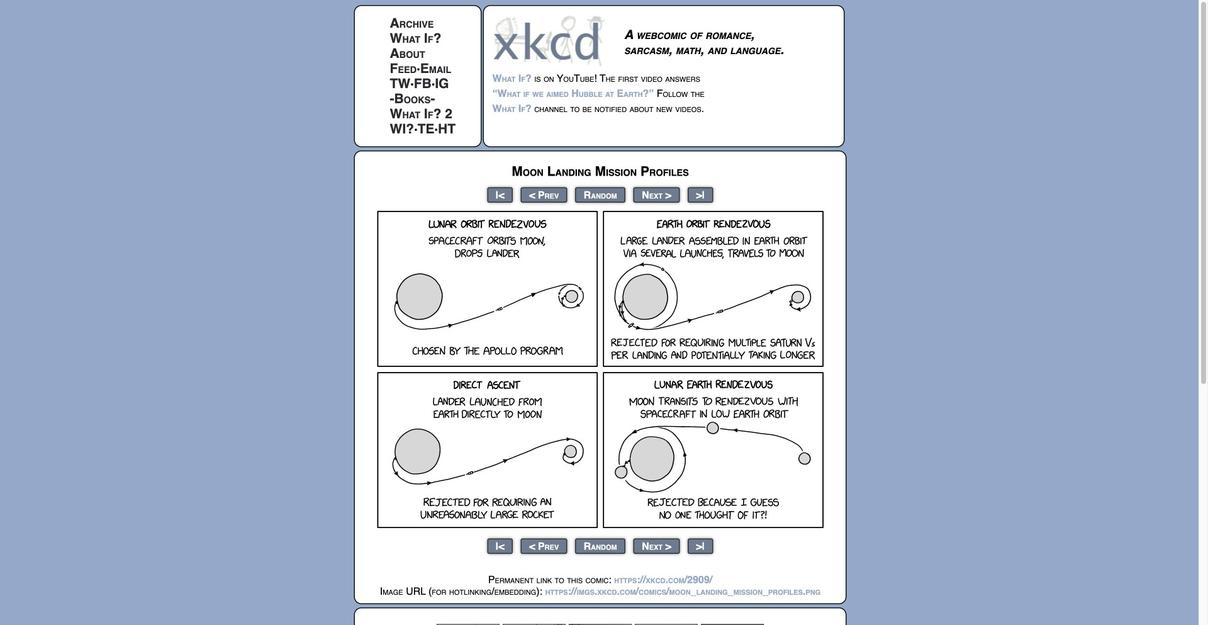 Task type: locate. For each thing, give the bounding box(es) containing it.
moon landing mission profiles image
[[377, 211, 824, 528]]

xkcd.com logo image
[[493, 14, 609, 67]]



Task type: vqa. For each thing, say whether or not it's contained in the screenshot.
'Moon Landing Mission Profiles' image
yes



